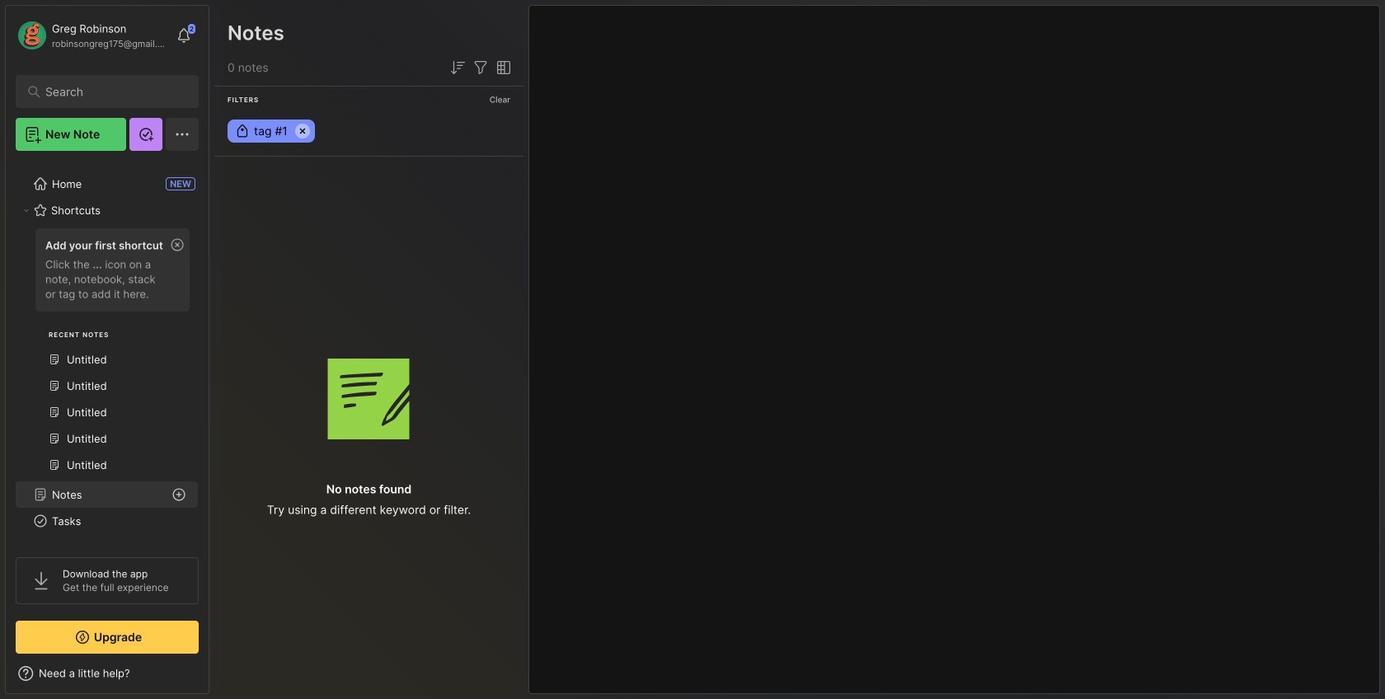 Task type: vqa. For each thing, say whether or not it's contained in the screenshot.
the top the Empty Trash button
no



Task type: describe. For each thing, give the bounding box(es) containing it.
click to collapse image
[[208, 669, 221, 689]]

Sort options field
[[448, 58, 468, 78]]

WHAT'S NEW field
[[6, 661, 209, 687]]

note window element
[[529, 5, 1380, 694]]

Search text field
[[45, 84, 177, 100]]

Account field
[[16, 19, 168, 52]]

none search field inside main element
[[45, 82, 177, 101]]



Task type: locate. For each thing, give the bounding box(es) containing it.
group
[[16, 223, 198, 488]]

tree
[[6, 161, 209, 686]]

None search field
[[45, 82, 177, 101]]

View options field
[[491, 58, 514, 78]]

main element
[[0, 0, 214, 699]]

add filters image
[[471, 58, 491, 78]]

tree inside main element
[[6, 161, 209, 686]]

Add filters field
[[471, 58, 491, 78]]

group inside tree
[[16, 223, 198, 488]]



